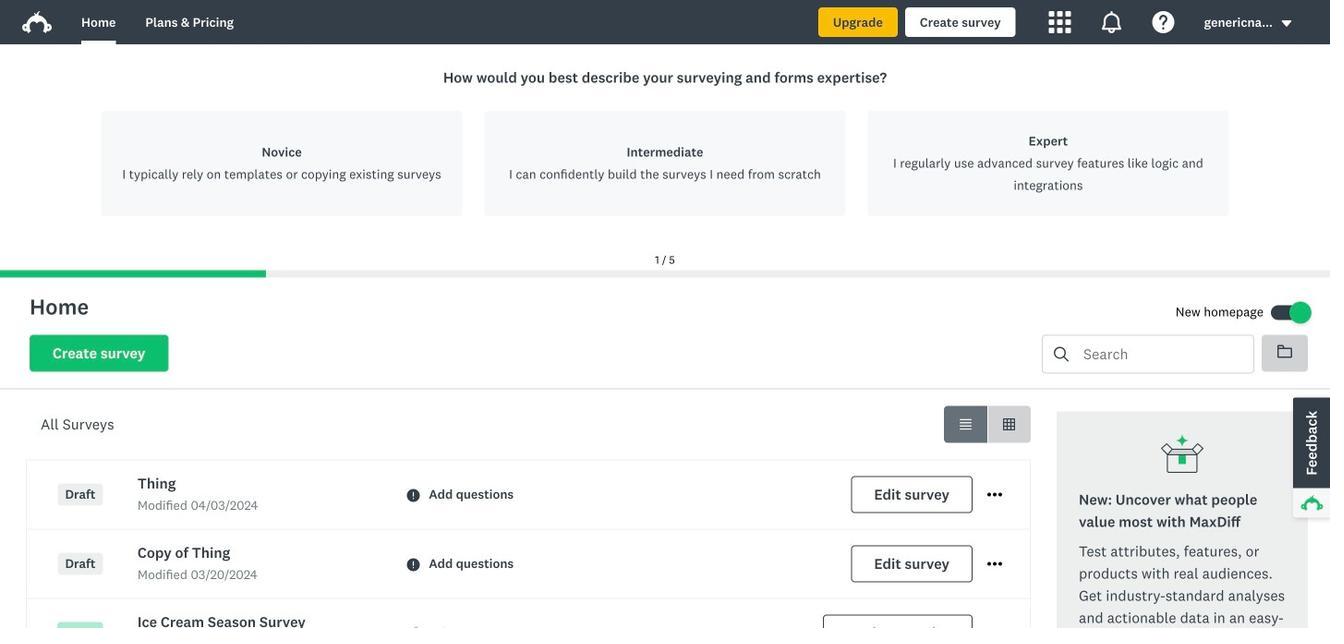 Task type: vqa. For each thing, say whether or not it's contained in the screenshot.
2nd Products Icon
no



Task type: locate. For each thing, give the bounding box(es) containing it.
dialog
[[0, 44, 1331, 278]]

dropdown arrow icon image
[[1281, 17, 1294, 30], [1282, 20, 1292, 27]]

1 vertical spatial warning image
[[407, 559, 420, 572]]

2 open menu image from the top
[[988, 557, 1003, 572]]

1 open menu image from the top
[[988, 488, 1003, 502]]

max diff icon image
[[1161, 434, 1205, 478]]

open menu image
[[988, 493, 1003, 497]]

2 brand logo image from the top
[[22, 11, 52, 33]]

0 vertical spatial warning image
[[407, 489, 420, 502]]

group
[[944, 406, 1031, 443]]

help icon image
[[1153, 11, 1175, 33]]

open menu image
[[988, 488, 1003, 502], [988, 557, 1003, 572], [988, 563, 1003, 566]]

products icon image
[[1049, 11, 1072, 33], [1049, 11, 1072, 33]]

warning image
[[407, 489, 420, 502], [407, 559, 420, 572]]

folders image
[[1278, 344, 1293, 359], [1278, 345, 1293, 358]]

brand logo image
[[22, 7, 52, 37], [22, 11, 52, 33]]



Task type: describe. For each thing, give the bounding box(es) containing it.
1 folders image from the top
[[1278, 344, 1293, 359]]

notification center icon image
[[1101, 11, 1123, 33]]

open menu image for first warning "image" from the top
[[988, 488, 1003, 502]]

Search text field
[[1069, 336, 1254, 373]]

2 folders image from the top
[[1278, 345, 1293, 358]]

2 warning image from the top
[[407, 559, 420, 572]]

1 warning image from the top
[[407, 489, 420, 502]]

search image
[[1054, 347, 1069, 362]]

search image
[[1054, 347, 1069, 362]]

3 open menu image from the top
[[988, 563, 1003, 566]]

open menu image for first warning "image" from the bottom
[[988, 557, 1003, 572]]

1 brand logo image from the top
[[22, 7, 52, 37]]



